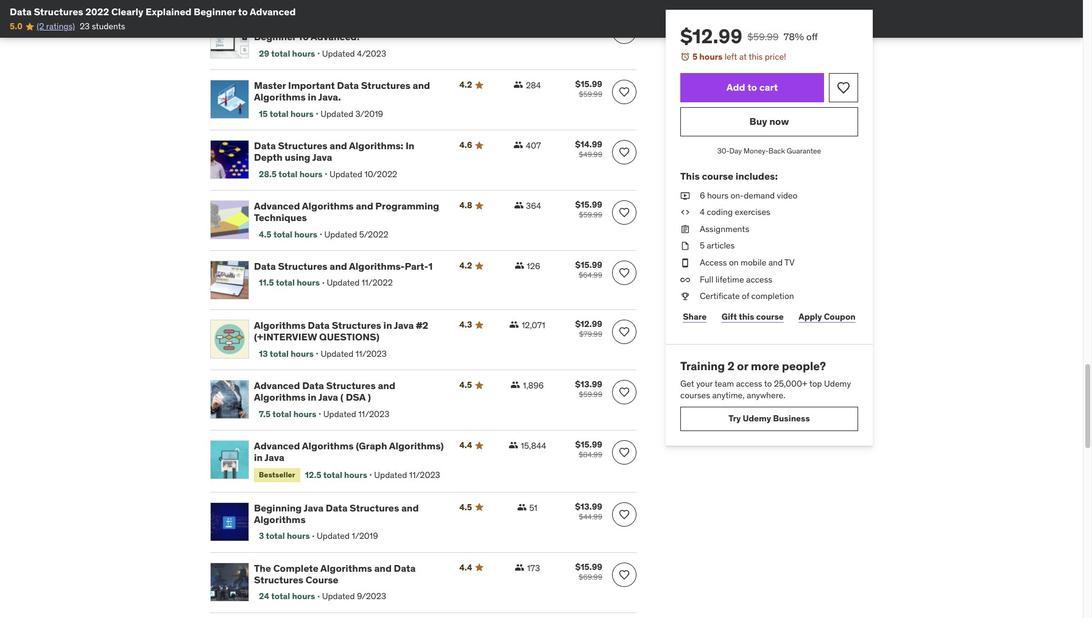 Task type: vqa. For each thing, say whether or not it's contained in the screenshot.


Task type: describe. For each thing, give the bounding box(es) containing it.
5 articles
[[700, 240, 735, 251]]

advanced data structures and algorithms in java ( dsa )
[[254, 380, 395, 404]]

try udemy business
[[729, 413, 810, 424]]

guarantee
[[787, 146, 822, 155]]

total for data structures and algorithms: in depth using java
[[279, 169, 298, 180]]

wishlist image for advanced algorithms (graph algorithms) in java
[[618, 447, 631, 459]]

course
[[306, 574, 339, 586]]

)
[[368, 391, 371, 404]]

using
[[285, 151, 311, 164]]

this course includes:
[[681, 170, 778, 182]]

advanced for advanced data structures and algorithms in java ( dsa )
[[254, 380, 300, 392]]

10/2022
[[365, 169, 397, 180]]

$12.99 for $12.99 $59.99 78% off
[[681, 24, 743, 49]]

407
[[526, 140, 541, 151]]

the complete algorithms and data structures course link
[[254, 562, 445, 586]]

updated for advanced data structures and algorithms in java ( dsa )
[[323, 409, 356, 420]]

java inside beginning java data structures and algorithms
[[304, 502, 324, 514]]

alarm image
[[681, 52, 690, 62]]

1 vertical spatial this
[[739, 312, 755, 323]]

and inside 'advanced data structures and algorithms in java ( dsa )'
[[378, 380, 395, 392]]

1 $64.99 from the top
[[579, 29, 603, 39]]

day
[[730, 146, 742, 155]]

xsmall image for 15,844
[[509, 441, 519, 450]]

advanced data structures and algorithms in java ( dsa ) link
[[254, 380, 445, 404]]

share
[[683, 312, 707, 323]]

0 vertical spatial this
[[749, 51, 763, 62]]

24
[[259, 591, 269, 602]]

wishlist image for the complete algorithms and data structures course
[[618, 569, 631, 581]]

wishlist image for cracking the java coding interview - beginner to advanced!
[[618, 26, 631, 38]]

on
[[729, 257, 739, 268]]

total for algorithms data structures in java #2 (+interview questions)
[[270, 348, 289, 359]]

algorithms inside "the complete algorithms and data structures course"
[[321, 562, 372, 575]]

xsmall image for 284
[[514, 80, 524, 90]]

5 for 5 articles
[[700, 240, 705, 251]]

algorithms inside algorithms data structures in java #2 (+interview questions)
[[254, 319, 306, 332]]

4.5 for beginning java data structures and algorithms
[[460, 502, 472, 513]]

java inside advanced algorithms (graph algorithms) in java
[[265, 452, 284, 464]]

xsmall image for 5 articles
[[681, 240, 690, 252]]

$84.99
[[579, 450, 603, 460]]

exercises
[[735, 207, 771, 218]]

4.5 total hours
[[259, 229, 318, 240]]

access on mobile and tv
[[700, 257, 795, 268]]

$59.99 for master important data structures and algorithms in java.
[[579, 90, 603, 99]]

or
[[737, 359, 749, 373]]

$14.99 $49.99
[[575, 139, 603, 159]]

51
[[529, 503, 538, 514]]

hours for beginning java data structures and algorithms
[[287, 531, 310, 542]]

data inside "master important data structures and algorithms in java."
[[337, 79, 359, 92]]

coupon
[[824, 312, 856, 323]]

1,896
[[523, 380, 544, 391]]

lifetime
[[716, 274, 744, 285]]

#2
[[416, 319, 428, 332]]

xsmall image for 12,071
[[510, 320, 519, 330]]

structures inside data structures and algorithms: in depth using java
[[278, 140, 328, 152]]

updated for beginning java data structures and algorithms
[[317, 531, 350, 542]]

important
[[288, 79, 335, 92]]

updated for data structures and algorithms: in depth using java
[[330, 169, 362, 180]]

advanced up cracking
[[250, 5, 296, 18]]

completion
[[752, 291, 794, 302]]

java.
[[318, 91, 341, 103]]

updated 9/2023
[[322, 591, 386, 602]]

advanced for advanced algorithms and programming techniques
[[254, 200, 300, 212]]

2
[[728, 359, 735, 373]]

xsmall image for 173
[[515, 563, 525, 573]]

the
[[254, 562, 271, 575]]

6 hours on-demand video
[[700, 190, 798, 201]]

173
[[527, 563, 540, 574]]

data structures and algorithms: in depth using java link
[[254, 140, 445, 164]]

11/2023 for in
[[356, 348, 387, 359]]

4.4 for advanced algorithms (graph algorithms) in java
[[460, 440, 472, 451]]

4.2 for master important data structures and algorithms in java.
[[460, 79, 472, 90]]

access
[[700, 257, 727, 268]]

$15.99 for advanced algorithms (graph algorithms) in java
[[576, 439, 603, 450]]

dsa
[[346, 391, 366, 404]]

beginning java data structures and algorithms link
[[254, 502, 445, 526]]

bestseller
[[259, 471, 295, 480]]

$15.99 $59.99 for advanced algorithms and programming techniques
[[576, 199, 603, 219]]

$15.99 for the complete algorithms and data structures course
[[576, 562, 603, 573]]

buy now button
[[681, 107, 859, 136]]

updated 11/2023 for questions)
[[321, 348, 387, 359]]

java inside algorithms data structures in java #2 (+interview questions)
[[394, 319, 414, 332]]

hours left left
[[700, 51, 723, 62]]

2 vertical spatial updated 11/2023
[[374, 470, 440, 481]]

$15.99 $64.99
[[576, 260, 603, 280]]

7.5
[[259, 409, 271, 420]]

cart
[[760, 81, 778, 93]]

to
[[298, 31, 309, 43]]

and inside "the complete algorithms and data structures course"
[[374, 562, 392, 575]]

4 coding exercises
[[700, 207, 771, 218]]

$69.99
[[579, 573, 603, 582]]

team
[[715, 378, 734, 389]]

78%
[[784, 30, 804, 43]]

of
[[742, 291, 750, 302]]

add to cart
[[727, 81, 778, 93]]

algorithms inside "master important data structures and algorithms in java."
[[254, 91, 306, 103]]

master important data structures and algorithms in java.
[[254, 79, 430, 103]]

data inside 'advanced data structures and algorithms in java ( dsa )'
[[302, 380, 324, 392]]

hours for the complete algorithms and data structures course
[[292, 591, 315, 602]]

apply coupon button
[[796, 305, 859, 329]]

courses
[[681, 390, 711, 401]]

0 horizontal spatial to
[[238, 5, 248, 18]]

top
[[810, 378, 822, 389]]

$13.99 for advanced data structures and algorithms in java ( dsa )
[[575, 379, 603, 390]]

updated 11/2022
[[327, 277, 393, 288]]

-
[[419, 19, 423, 31]]

9/2023
[[357, 591, 386, 602]]

$49.99
[[579, 150, 603, 159]]

add
[[727, 81, 746, 93]]

wishlist image for data structures and algorithms: in depth using java
[[618, 146, 631, 159]]

buy now
[[750, 115, 789, 127]]

and inside data structures and algorithms: in depth using java
[[330, 140, 347, 152]]

xsmall image for certificate of completion
[[681, 291, 690, 303]]

structures inside algorithms data structures in java #2 (+interview questions)
[[332, 319, 381, 332]]

hours for master important data structures and algorithms in java.
[[291, 108, 314, 119]]

3
[[259, 531, 264, 542]]

4.5 for advanced data structures and algorithms in java ( dsa )
[[460, 380, 472, 391]]

wishlist image for master important data structures and algorithms in java.
[[618, 86, 631, 98]]

0 vertical spatial course
[[702, 170, 734, 182]]

hours for advanced data structures and algorithms in java ( dsa )
[[293, 409, 317, 420]]

at
[[740, 51, 747, 62]]

techniques
[[254, 212, 307, 224]]

updated for cracking the java coding interview - beginner to advanced!
[[322, 48, 355, 59]]

buy
[[750, 115, 768, 127]]

4/2023
[[357, 48, 386, 59]]

gift
[[722, 312, 737, 323]]

total for advanced data structures and algorithms in java ( dsa )
[[273, 409, 292, 420]]

0 vertical spatial 4.5
[[259, 229, 272, 240]]

$15.99 for advanced algorithms and programming techniques
[[576, 199, 603, 210]]

advanced algorithms (graph algorithms) in java link
[[254, 440, 445, 464]]

wishlist image for algorithms data structures in java #2 (+interview questions)
[[618, 326, 631, 338]]

video
[[777, 190, 798, 201]]

cracking
[[254, 19, 296, 31]]

now
[[770, 115, 789, 127]]

$15.99 $59.99 for master important data structures and algorithms in java.
[[576, 79, 603, 99]]

$59.99 for advanced algorithms and programming techniques
[[579, 210, 603, 219]]

$15.99 $69.99
[[576, 562, 603, 582]]

12.5
[[305, 470, 322, 481]]

15 total hours
[[259, 108, 314, 119]]

get
[[681, 378, 695, 389]]

4.6
[[460, 140, 472, 151]]

back
[[769, 146, 785, 155]]

advanced algorithms and programming techniques link
[[254, 200, 445, 224]]



Task type: locate. For each thing, give the bounding box(es) containing it.
$12.99
[[681, 24, 743, 49], [575, 319, 603, 330]]

updated 11/2023 for (
[[323, 409, 390, 420]]

total down using
[[279, 169, 298, 180]]

$13.99 down $79.99
[[575, 379, 603, 390]]

$15.99 right 15,844
[[576, 439, 603, 450]]

algorithms up 15 total hours
[[254, 91, 306, 103]]

wishlist image
[[618, 26, 631, 38], [837, 80, 851, 95], [618, 86, 631, 98], [618, 267, 631, 279], [618, 447, 631, 459], [618, 509, 631, 521], [618, 569, 631, 581]]

1 $15.99 from the top
[[576, 79, 603, 90]]

4 wishlist image from the top
[[618, 386, 631, 399]]

hours down (+interview
[[291, 348, 314, 359]]

total right 7.5
[[273, 409, 292, 420]]

$12.99 down $15.99 $64.99
[[575, 319, 603, 330]]

0 vertical spatial 4.4
[[460, 440, 472, 451]]

1 horizontal spatial $12.99
[[681, 24, 743, 49]]

apply
[[799, 312, 822, 323]]

access inside training 2 or more people? get your team access to 25,000+ top udemy courses anytime, anywhere.
[[736, 378, 763, 389]]

1 vertical spatial udemy
[[743, 413, 771, 424]]

total right 12.5 on the left bottom of page
[[323, 470, 342, 481]]

wishlist image for advanced algorithms and programming techniques
[[618, 207, 631, 219]]

0 horizontal spatial $12.99
[[575, 319, 603, 330]]

$13.99 for beginning java data structures and algorithms
[[575, 501, 603, 512]]

questions)
[[319, 331, 380, 343]]

total for cracking the java coding interview - beginner to advanced!
[[271, 48, 290, 59]]

$15.99 for data structures and algorithms-part-1
[[576, 260, 603, 271]]

algorithms inside advanced algorithms and programming techniques
[[302, 200, 354, 212]]

to inside training 2 or more people? get your team access to 25,000+ top udemy courses anytime, anywhere.
[[765, 378, 772, 389]]

updated 5/2022
[[324, 229, 388, 240]]

xsmall image left 15,844
[[509, 441, 519, 450]]

algorithms up the updated 5/2022
[[302, 200, 354, 212]]

0 vertical spatial 5
[[693, 51, 698, 62]]

algorithms inside 'advanced data structures and algorithms in java ( dsa )'
[[254, 391, 306, 404]]

4.8
[[460, 200, 472, 211]]

updated 11/2023 down dsa
[[323, 409, 390, 420]]

3 $15.99 from the top
[[576, 260, 603, 271]]

data structures and algorithms: in depth using java
[[254, 140, 415, 164]]

11.5 total hours
[[259, 277, 320, 288]]

advanced!
[[311, 31, 360, 43]]

total right 15
[[270, 108, 289, 119]]

data structures and algorithms-part-1
[[254, 260, 433, 272]]

$13.99 down $84.99
[[575, 501, 603, 512]]

$79.99
[[579, 330, 603, 339]]

algorithms data structures in java #2 (+interview questions)
[[254, 319, 428, 343]]

2 $15.99 $59.99 from the top
[[576, 199, 603, 219]]

your
[[697, 378, 713, 389]]

advanced up 7.5 total hours at the bottom left
[[254, 380, 300, 392]]

1 horizontal spatial to
[[748, 81, 757, 93]]

284
[[526, 80, 541, 91]]

in inside advanced algorithms (graph algorithms) in java
[[254, 452, 263, 464]]

5
[[693, 51, 698, 62], [700, 240, 705, 251]]

course inside gift this course link
[[756, 312, 784, 323]]

udemy right try
[[743, 413, 771, 424]]

java inside the cracking the java coding interview - beginner to advanced!
[[315, 19, 335, 31]]

hours down techniques
[[294, 229, 318, 240]]

$12.99 for $12.99 $79.99
[[575, 319, 603, 330]]

1 4.4 from the top
[[460, 440, 472, 451]]

people?
[[782, 359, 826, 373]]

$15.99 down $44.99 at right bottom
[[576, 562, 603, 573]]

demand
[[744, 190, 775, 201]]

$59.99 up $14.99
[[579, 90, 603, 99]]

0 horizontal spatial beginner
[[194, 5, 236, 18]]

xsmall image for 1,896
[[511, 380, 521, 390]]

advanced inside 'advanced data structures and algorithms in java ( dsa )'
[[254, 380, 300, 392]]

beginner right explained
[[194, 5, 236, 18]]

updated down java.
[[321, 108, 354, 119]]

xsmall image for full lifetime access
[[681, 274, 690, 286]]

data inside algorithms data structures in java #2 (+interview questions)
[[308, 319, 330, 332]]

2 4.4 from the top
[[460, 562, 472, 573]]

mobile
[[741, 257, 767, 268]]

clearly
[[111, 5, 144, 18]]

1 vertical spatial 4.2
[[460, 260, 472, 271]]

xsmall image left 1,896
[[511, 380, 521, 390]]

0 horizontal spatial 5
[[693, 51, 698, 62]]

java
[[315, 19, 335, 31], [312, 151, 332, 164], [394, 319, 414, 332], [318, 391, 338, 404], [265, 452, 284, 464], [304, 502, 324, 514]]

updated down (
[[323, 409, 356, 420]]

3 wishlist image from the top
[[618, 326, 631, 338]]

java inside data structures and algorithms: in depth using java
[[312, 151, 332, 164]]

total for beginning java data structures and algorithms
[[266, 531, 285, 542]]

wishlist image for data structures and algorithms-part-1
[[618, 267, 631, 279]]

0 vertical spatial $12.99
[[681, 24, 743, 49]]

master
[[254, 79, 286, 92]]

2 vertical spatial 11/2023
[[409, 470, 440, 481]]

and inside data structures and algorithms-part-1 link
[[330, 260, 347, 272]]

updated 11/2023 down algorithms)
[[374, 470, 440, 481]]

29
[[259, 48, 269, 59]]

total right 29
[[271, 48, 290, 59]]

$15.99 down "$49.99"
[[576, 199, 603, 210]]

in inside algorithms data structures in java #2 (+interview questions)
[[384, 319, 392, 332]]

0 vertical spatial updated 11/2023
[[321, 348, 387, 359]]

access down mobile at the top right of page
[[746, 274, 773, 285]]

xsmall image for 364
[[514, 201, 524, 210]]

$59.99 inside $12.99 $59.99 78% off
[[748, 30, 779, 43]]

updated down questions)
[[321, 348, 354, 359]]

depth
[[254, 151, 283, 164]]

1 horizontal spatial 5
[[700, 240, 705, 251]]

23
[[80, 21, 90, 32]]

in up 7.5 total hours at the bottom left
[[308, 391, 317, 404]]

updated down data structures and algorithms: in depth using java link
[[330, 169, 362, 180]]

1 $15.99 $59.99 from the top
[[576, 79, 603, 99]]

xsmall image for 4 coding exercises
[[681, 207, 690, 219]]

2 horizontal spatial to
[[765, 378, 772, 389]]

$15.99 $59.99 right 284
[[576, 79, 603, 99]]

advanced inside advanced algorithms (graph algorithms) in java
[[254, 440, 300, 452]]

beginning
[[254, 502, 302, 514]]

xsmall image
[[514, 80, 524, 90], [514, 201, 524, 210], [681, 223, 690, 235], [681, 240, 690, 252], [515, 261, 524, 271], [681, 291, 690, 303], [510, 320, 519, 330]]

beginner inside the cracking the java coding interview - beginner to advanced!
[[254, 31, 296, 43]]

5 hours left at this price!
[[693, 51, 787, 62]]

xsmall image for 407
[[514, 140, 524, 150]]

hours right 6
[[707, 190, 729, 201]]

and inside "master important data structures and algorithms in java."
[[413, 79, 430, 92]]

hours down important
[[291, 108, 314, 119]]

updated for advanced algorithms and programming techniques
[[324, 229, 357, 240]]

2 $64.99 from the top
[[579, 271, 603, 280]]

$15.99 $59.99 down "$49.99"
[[576, 199, 603, 219]]

1 $13.99 from the top
[[575, 379, 603, 390]]

xsmall image left the "full"
[[681, 274, 690, 286]]

certificate of completion
[[700, 291, 794, 302]]

algorithms up the '3 total hours'
[[254, 514, 306, 526]]

algorithms-
[[349, 260, 405, 272]]

5 right alarm "icon"
[[693, 51, 698, 62]]

xsmall image for access on mobile and tv
[[681, 257, 690, 269]]

1 vertical spatial $15.99 $59.99
[[576, 199, 603, 219]]

updated for data structures and algorithms-part-1
[[327, 277, 360, 288]]

total right 3
[[266, 531, 285, 542]]

udemy inside training 2 or more people? get your team access to 25,000+ top udemy courses anytime, anywhere.
[[824, 378, 851, 389]]

xsmall image for 126
[[515, 261, 524, 271]]

business
[[773, 413, 810, 424]]

xsmall image for assignments
[[681, 223, 690, 235]]

2 wishlist image from the top
[[618, 207, 631, 219]]

in up bestseller
[[254, 452, 263, 464]]

11/2023 for and
[[358, 409, 390, 420]]

28.5
[[259, 169, 277, 180]]

and inside advanced algorithms and programming techniques
[[356, 200, 373, 212]]

complete
[[273, 562, 319, 575]]

updated for the complete algorithms and data structures course
[[322, 591, 355, 602]]

$59.99 for advanced data structures and algorithms in java ( dsa )
[[579, 390, 603, 399]]

1 horizontal spatial beginner
[[254, 31, 296, 43]]

beginner up 29
[[254, 31, 296, 43]]

1 vertical spatial beginner
[[254, 31, 296, 43]]

to inside button
[[748, 81, 757, 93]]

1 vertical spatial to
[[748, 81, 757, 93]]

course down completion
[[756, 312, 784, 323]]

1 vertical spatial course
[[756, 312, 784, 323]]

advanced inside advanced algorithms and programming techniques
[[254, 200, 300, 212]]

structures inside beginning java data structures and algorithms
[[350, 502, 399, 514]]

4.2 up "4.6"
[[460, 79, 472, 90]]

in left java.
[[308, 91, 317, 103]]

the complete algorithms and data structures course
[[254, 562, 416, 586]]

add to cart button
[[681, 73, 824, 102]]

4.4 for the complete algorithms and data structures course
[[460, 562, 472, 573]]

full
[[700, 274, 714, 285]]

1 vertical spatial $13.99
[[575, 501, 603, 512]]

13 total hours
[[259, 348, 314, 359]]

$15.99 right 284
[[576, 79, 603, 90]]

beginner
[[194, 5, 236, 18], [254, 31, 296, 43]]

0 vertical spatial $13.99
[[575, 379, 603, 390]]

1 horizontal spatial udemy
[[824, 378, 851, 389]]

(graph
[[356, 440, 387, 452]]

11/2023 down questions)
[[356, 348, 387, 359]]

updated down (graph at left bottom
[[374, 470, 407, 481]]

full lifetime access
[[700, 274, 773, 285]]

updated for master important data structures and algorithms in java.
[[321, 108, 354, 119]]

to
[[238, 5, 248, 18], [748, 81, 757, 93], [765, 378, 772, 389]]

on-
[[731, 190, 744, 201]]

11/2023 down )
[[358, 409, 390, 420]]

11.5
[[259, 277, 274, 288]]

total for advanced algorithms and programming techniques
[[274, 229, 293, 240]]

2022
[[85, 5, 109, 18]]

2 4.2 from the top
[[460, 260, 472, 271]]

1 vertical spatial 4.4
[[460, 562, 472, 573]]

in inside "master important data structures and algorithms in java."
[[308, 91, 317, 103]]

0 vertical spatial $64.99
[[579, 29, 603, 39]]

$12.99 $79.99
[[575, 319, 603, 339]]

updated 1/2019
[[317, 531, 378, 542]]

this right gift
[[739, 312, 755, 323]]

4.4
[[460, 440, 472, 451], [460, 562, 472, 573]]

hours for algorithms data structures in java #2 (+interview questions)
[[291, 348, 314, 359]]

(+interview
[[254, 331, 317, 343]]

data inside "the complete algorithms and data structures course"
[[394, 562, 416, 575]]

this right at
[[749, 51, 763, 62]]

algorithms up 7.5 total hours at the bottom left
[[254, 391, 306, 404]]

interview
[[373, 19, 416, 31]]

gift this course link
[[719, 305, 787, 329]]

updated down data structures and algorithms-part-1
[[327, 277, 360, 288]]

wishlist image for advanced data structures and algorithms in java ( dsa )
[[618, 386, 631, 399]]

in
[[308, 91, 317, 103], [384, 319, 392, 332], [308, 391, 317, 404], [254, 452, 263, 464]]

1 vertical spatial 5
[[700, 240, 705, 251]]

wishlist image
[[618, 146, 631, 159], [618, 207, 631, 219], [618, 326, 631, 338], [618, 386, 631, 399]]

25,000+
[[774, 378, 808, 389]]

total for data structures and algorithms-part-1
[[276, 277, 295, 288]]

1 vertical spatial 11/2023
[[358, 409, 390, 420]]

0 vertical spatial beginner
[[194, 5, 236, 18]]

structures inside "master important data structures and algorithms in java."
[[361, 79, 411, 92]]

algorithms)
[[389, 440, 444, 452]]

hours for cracking the java coding interview - beginner to advanced!
[[292, 48, 315, 59]]

$59.99 inside $13.99 $59.99
[[579, 390, 603, 399]]

course up 6
[[702, 170, 734, 182]]

tv
[[785, 257, 795, 268]]

2 vertical spatial 4.5
[[460, 502, 472, 513]]

xsmall image left 4
[[681, 207, 690, 219]]

5 for 5 hours left at this price!
[[693, 51, 698, 62]]

advanced for advanced algorithms (graph algorithms) in java
[[254, 440, 300, 452]]

0 vertical spatial to
[[238, 5, 248, 18]]

$64.99 inside $15.99 $64.99
[[579, 271, 603, 280]]

advanced up 4.5 total hours
[[254, 200, 300, 212]]

updated for algorithms data structures in java #2 (+interview questions)
[[321, 348, 354, 359]]

0 vertical spatial udemy
[[824, 378, 851, 389]]

total down techniques
[[274, 229, 293, 240]]

price!
[[765, 51, 787, 62]]

algorithms inside beginning java data structures and algorithms
[[254, 514, 306, 526]]

algorithms inside advanced algorithms (graph algorithms) in java
[[302, 440, 354, 452]]

total right 13
[[270, 348, 289, 359]]

$15.99 for master important data structures and algorithms in java.
[[576, 79, 603, 90]]

0 vertical spatial 11/2023
[[356, 348, 387, 359]]

explained
[[146, 5, 192, 18]]

apply coupon
[[799, 312, 856, 323]]

1 wishlist image from the top
[[618, 146, 631, 159]]

hours for data structures and algorithms: in depth using java
[[300, 169, 323, 180]]

xsmall image for 6 hours on-demand video
[[681, 190, 690, 202]]

access down or
[[736, 378, 763, 389]]

12.5 total hours
[[305, 470, 367, 481]]

7.5 total hours
[[259, 409, 317, 420]]

$59.99 up $15.99 $64.99
[[579, 210, 603, 219]]

5 left 'articles'
[[700, 240, 705, 251]]

wishlist image for beginning java data structures and algorithms
[[618, 509, 631, 521]]

xsmall image
[[514, 140, 524, 150], [681, 190, 690, 202], [681, 207, 690, 219], [681, 257, 690, 269], [681, 274, 690, 286], [511, 380, 521, 390], [509, 441, 519, 450], [517, 503, 527, 512], [515, 563, 525, 573]]

$13.99 $59.99
[[575, 379, 603, 399]]

udemy
[[824, 378, 851, 389], [743, 413, 771, 424]]

4 $15.99 from the top
[[576, 439, 603, 450]]

5 $15.99 from the top
[[576, 562, 603, 573]]

xsmall image for 51
[[517, 503, 527, 512]]

the
[[298, 19, 313, 31]]

15
[[259, 108, 268, 119]]

xsmall image left 407
[[514, 140, 524, 150]]

0 horizontal spatial udemy
[[743, 413, 771, 424]]

0 horizontal spatial course
[[702, 170, 734, 182]]

126
[[527, 261, 540, 272]]

algorithms data structures in java #2 (+interview questions) link
[[254, 319, 445, 343]]

0 vertical spatial access
[[746, 274, 773, 285]]

in inside 'advanced data structures and algorithms in java ( dsa )'
[[308, 391, 317, 404]]

algorithms:
[[349, 140, 404, 152]]

in left #2
[[384, 319, 392, 332]]

$13.99
[[575, 379, 603, 390], [575, 501, 603, 512]]

hours down using
[[300, 169, 323, 180]]

1 vertical spatial access
[[736, 378, 763, 389]]

structures inside "the complete algorithms and data structures course"
[[254, 574, 304, 586]]

xsmall image left 6
[[681, 190, 690, 202]]

algorithms
[[254, 91, 306, 103], [302, 200, 354, 212], [254, 319, 306, 332], [254, 391, 306, 404], [302, 440, 354, 452], [254, 514, 306, 526], [321, 562, 372, 575]]

java up bestseller
[[265, 452, 284, 464]]

udemy right top
[[824, 378, 851, 389]]

2 $15.99 from the top
[[576, 199, 603, 210]]

$15.99 right 126
[[576, 260, 603, 271]]

coding
[[337, 19, 371, 31]]

data inside beginning java data structures and algorithms
[[326, 502, 348, 514]]

off
[[807, 30, 818, 43]]

updated down advanced algorithms and programming techniques
[[324, 229, 357, 240]]

updated 11/2023 down questions)
[[321, 348, 387, 359]]

6
[[700, 190, 705, 201]]

0 vertical spatial 4.2
[[460, 79, 472, 90]]

1 horizontal spatial course
[[756, 312, 784, 323]]

1 vertical spatial updated 11/2023
[[323, 409, 390, 420]]

1 vertical spatial $64.99
[[579, 271, 603, 280]]

and inside beginning java data structures and algorithms
[[401, 502, 419, 514]]

java right "the"
[[315, 19, 335, 31]]

algorithms up the 12.5 total hours
[[302, 440, 354, 452]]

algorithms up 13 total hours at the bottom left of page
[[254, 319, 306, 332]]

1 vertical spatial 4.5
[[460, 380, 472, 391]]

1 vertical spatial $12.99
[[575, 319, 603, 330]]

xsmall image left 173
[[515, 563, 525, 573]]

total for master important data structures and algorithms in java.
[[270, 108, 289, 119]]

xsmall image left access at the right of page
[[681, 257, 690, 269]]

updated down beginning java data structures and algorithms
[[317, 531, 350, 542]]

hours down to
[[292, 48, 315, 59]]

updated down "the complete algorithms and data structures course"
[[322, 591, 355, 602]]

hours down course
[[292, 591, 315, 602]]

total right 11.5 on the left top
[[276, 277, 295, 288]]

hours down 'advanced data structures and algorithms in java ( dsa )'
[[293, 409, 317, 420]]

algorithms up updated 9/2023
[[321, 562, 372, 575]]

4.2 right 1
[[460, 260, 472, 271]]

java down 12.5 on the left bottom of page
[[304, 502, 324, 514]]

data structures and algorithms-part-1 link
[[254, 260, 445, 273]]

4.2 for data structures and algorithms-part-1
[[460, 260, 472, 271]]

anywhere.
[[747, 390, 786, 401]]

3/2019
[[356, 108, 383, 119]]

training
[[681, 359, 725, 373]]

24 total hours
[[259, 591, 315, 602]]

left
[[725, 51, 738, 62]]

hours for advanced algorithms and programming techniques
[[294, 229, 318, 240]]

$12.99 up left
[[681, 24, 743, 49]]

0 vertical spatial $15.99 $59.99
[[576, 79, 603, 99]]

2 $13.99 from the top
[[575, 501, 603, 512]]

updated 3/2019
[[321, 108, 383, 119]]

java left (
[[318, 391, 338, 404]]

updated down advanced!
[[322, 48, 355, 59]]

2 vertical spatial to
[[765, 378, 772, 389]]

1 4.2 from the top
[[460, 79, 472, 90]]

total for the complete algorithms and data structures course
[[271, 591, 290, 602]]

11/2023 down algorithms)
[[409, 470, 440, 481]]

(2 ratings)
[[37, 21, 75, 32]]

xsmall image left '51'
[[517, 503, 527, 512]]

cracking the java coding interview - beginner to advanced! link
[[254, 19, 445, 43]]

java right using
[[312, 151, 332, 164]]

hours up complete
[[287, 531, 310, 542]]

java left #2
[[394, 319, 414, 332]]

structures inside 'advanced data structures and algorithms in java ( dsa )'
[[326, 380, 376, 392]]

data inside data structures and algorithms: in depth using java
[[254, 140, 276, 152]]

hours down data structures and algorithms-part-1
[[297, 277, 320, 288]]

total right 24
[[271, 591, 290, 602]]

java inside 'advanced data structures and algorithms in java ( dsa )'
[[318, 391, 338, 404]]

$59.99 up price!
[[748, 30, 779, 43]]

updated
[[322, 48, 355, 59], [321, 108, 354, 119], [330, 169, 362, 180], [324, 229, 357, 240], [327, 277, 360, 288], [321, 348, 354, 359], [323, 409, 356, 420], [374, 470, 407, 481], [317, 531, 350, 542], [322, 591, 355, 602]]

advanced up bestseller
[[254, 440, 300, 452]]

total
[[271, 48, 290, 59], [270, 108, 289, 119], [279, 169, 298, 180], [274, 229, 293, 240], [276, 277, 295, 288], [270, 348, 289, 359], [273, 409, 292, 420], [323, 470, 342, 481], [266, 531, 285, 542], [271, 591, 290, 602]]

5/2022
[[359, 229, 388, 240]]

$59.99 up $15.99 $84.99
[[579, 390, 603, 399]]

hours down "advanced algorithms (graph algorithms) in java" link at bottom
[[344, 470, 367, 481]]

hours for data structures and algorithms-part-1
[[297, 277, 320, 288]]



